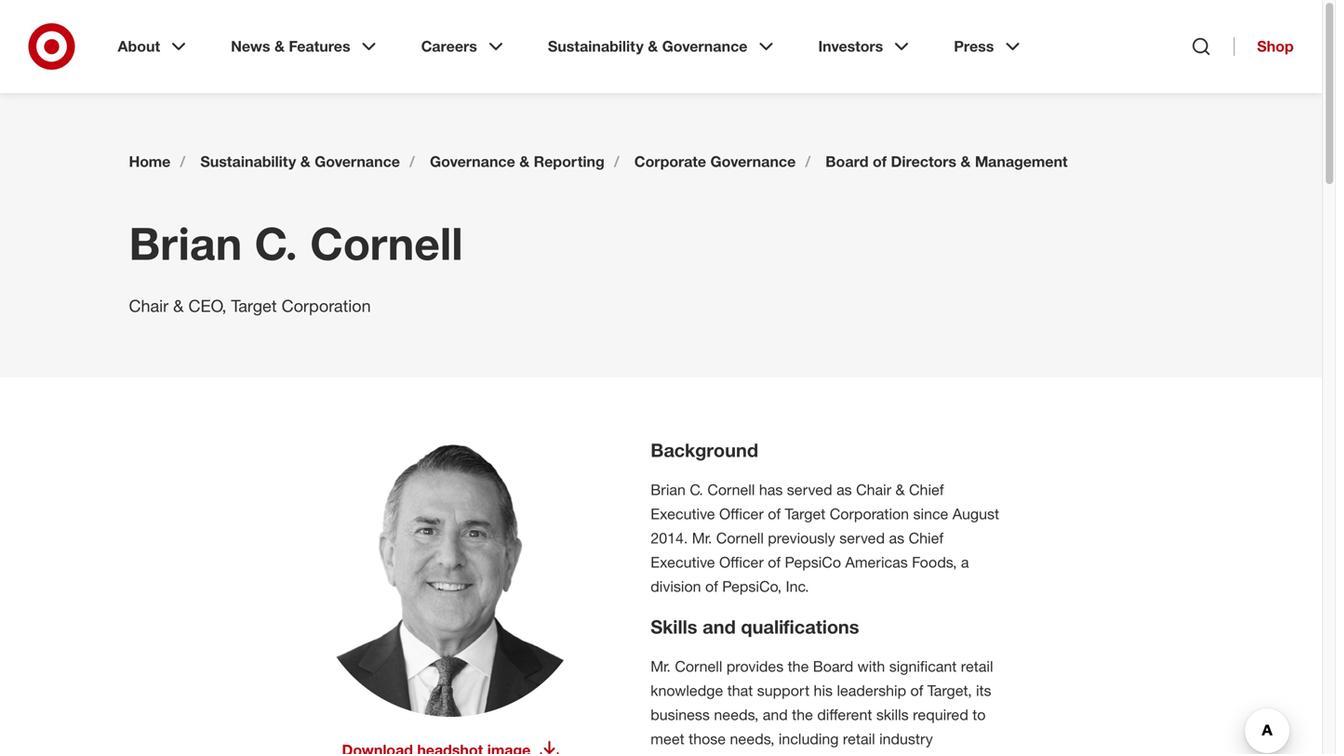 Task type: vqa. For each thing, say whether or not it's contained in the screenshot.
for inside the Made By Design debuted in June 2018 and offers beautiful, purposeful pieces that guests can count on for superior quality, style and value, season after season. The assortment features simple and affordable houseware basics, luggage and travel accessories. Shop Made By Design
no



Task type: locate. For each thing, give the bounding box(es) containing it.
corporation up americas
[[830, 505, 909, 523]]

of
[[873, 153, 887, 171], [768, 505, 781, 523], [768, 554, 781, 572], [705, 578, 718, 596], [911, 682, 924, 700]]

as
[[837, 481, 852, 499], [889, 530, 905, 548]]

retail down the different
[[843, 731, 875, 749]]

0 vertical spatial corporation
[[282, 296, 371, 316]]

c.
[[255, 216, 298, 271], [690, 481, 703, 499]]

skills
[[877, 706, 909, 725]]

the up including
[[792, 706, 813, 725]]

1 vertical spatial served
[[840, 530, 885, 548]]

mr.
[[692, 530, 712, 548], [651, 658, 671, 676]]

brian
[[129, 216, 242, 271], [651, 481, 686, 499]]

1 vertical spatial as
[[889, 530, 905, 548]]

0 vertical spatial mr.
[[692, 530, 712, 548]]

mr. right the 2014.
[[692, 530, 712, 548]]

knowledge
[[651, 682, 723, 700]]

served up americas
[[840, 530, 885, 548]]

0 horizontal spatial retail
[[843, 731, 875, 749]]

division
[[651, 578, 701, 596]]

served right "has"
[[787, 481, 833, 499]]

chief
[[909, 481, 944, 499], [909, 530, 944, 548]]

brian c. cornell has served as chair & chief executive officer of target corporation since august 2014. mr. cornell previously served as chief executive officer of pepsico americas foods, a division of pepsico, inc.
[[651, 481, 1000, 596]]

1 horizontal spatial retail
[[961, 658, 993, 676]]

mr. up knowledge
[[651, 658, 671, 676]]

and inside mr. cornell provides the board with significant retail knowledge that support his leadership of target, its business needs, and the different skills required to meet those needs, including retail industry experience, senior leadership, marketing / bra
[[763, 706, 788, 725]]

board up the his
[[813, 658, 854, 676]]

management
[[975, 153, 1068, 171]]

sustainability
[[548, 37, 644, 55], [200, 153, 296, 171]]

0 horizontal spatial mr.
[[651, 658, 671, 676]]

to
[[973, 706, 986, 725]]

0 vertical spatial executive
[[651, 505, 715, 523]]

c. down background
[[690, 481, 703, 499]]

0 vertical spatial brian
[[129, 216, 242, 271]]

august
[[953, 505, 1000, 523]]

its
[[976, 682, 992, 700]]

and right skills
[[703, 616, 736, 638]]

0 horizontal spatial corporation
[[282, 296, 371, 316]]

significant
[[889, 658, 957, 676]]

0 horizontal spatial brian
[[129, 216, 242, 271]]

1 vertical spatial mr.
[[651, 658, 671, 676]]

mr. inside brian c. cornell has served as chair & chief executive officer of target corporation since august 2014. mr. cornell previously served as chief executive officer of pepsico americas foods, a division of pepsico, inc.
[[692, 530, 712, 548]]

chair inside brian c. cornell has served as chair & chief executive officer of target corporation since august 2014. mr. cornell previously served as chief executive officer of pepsico americas foods, a division of pepsico, inc.
[[856, 481, 892, 499]]

2 officer from the top
[[719, 554, 764, 572]]

0 vertical spatial retail
[[961, 658, 993, 676]]

business
[[651, 706, 710, 725]]

c. inside brian c. cornell has served as chair & chief executive officer of target corporation since august 2014. mr. cornell previously served as chief executive officer of pepsico americas foods, a division of pepsico, inc.
[[690, 481, 703, 499]]

1 vertical spatial sustainability & governance
[[200, 153, 400, 171]]

1 vertical spatial c.
[[690, 481, 703, 499]]

chair & ceo, target corporation
[[129, 296, 371, 316]]

1 horizontal spatial corporation
[[830, 505, 909, 523]]

0 vertical spatial chair
[[129, 296, 169, 316]]

of inside mr. cornell provides the board with significant retail knowledge that support his leadership of target, its business needs, and the different skills required to meet those needs, including retail industry experience, senior leadership, marketing / bra
[[911, 682, 924, 700]]

0 vertical spatial served
[[787, 481, 833, 499]]

target up previously
[[785, 505, 826, 523]]

corporation down brian c. cornell
[[282, 296, 371, 316]]

chair left ceo,
[[129, 296, 169, 316]]

experience,
[[651, 755, 728, 755]]

chair
[[129, 296, 169, 316], [856, 481, 892, 499]]

c. for brian c. cornell has served as chair & chief executive officer of target corporation since august 2014. mr. cornell previously served as chief executive officer of pepsico americas foods, a division of pepsico, inc.
[[690, 481, 703, 499]]

photo of brian c. cornell image
[[311, 437, 591, 717]]

target
[[231, 296, 277, 316], [785, 505, 826, 523]]

senior
[[733, 755, 773, 755]]

sustainability & governance link
[[535, 22, 791, 71], [200, 153, 400, 171]]

target,
[[928, 682, 972, 700]]

0 vertical spatial c.
[[255, 216, 298, 271]]

and
[[703, 616, 736, 638], [763, 706, 788, 725]]

home link
[[129, 153, 171, 171]]

1 horizontal spatial target
[[785, 505, 826, 523]]

mr. inside mr. cornell provides the board with significant retail knowledge that support his leadership of target, its business needs, and the different skills required to meet those needs, including retail industry experience, senior leadership, marketing / bra
[[651, 658, 671, 676]]

sustainability & governance
[[548, 37, 748, 55], [200, 153, 400, 171]]

0 horizontal spatial sustainability & governance link
[[200, 153, 400, 171]]

c. up chair & ceo, target corporation
[[255, 216, 298, 271]]

0 vertical spatial sustainability & governance link
[[535, 22, 791, 71]]

chief up since
[[909, 481, 944, 499]]

1 vertical spatial sustainability
[[200, 153, 296, 171]]

the up support
[[788, 658, 809, 676]]

news & features
[[231, 37, 350, 55]]

0 vertical spatial sustainability & governance
[[548, 37, 748, 55]]

mr. cornell provides the board with significant retail knowledge that support his leadership of target, its business needs, and the different skills required to meet those needs, including retail industry experience, senior leadership, marketing / bra
[[311, 658, 1008, 755]]

target right ceo,
[[231, 296, 277, 316]]

governance
[[662, 37, 748, 55], [315, 153, 400, 171], [430, 153, 515, 171], [711, 153, 796, 171]]

the
[[788, 658, 809, 676], [792, 706, 813, 725]]

1 vertical spatial target
[[785, 505, 826, 523]]

as up americas
[[889, 530, 905, 548]]

board
[[826, 153, 869, 171], [813, 658, 854, 676]]

1 horizontal spatial served
[[840, 530, 885, 548]]

needs,
[[714, 706, 759, 725], [730, 731, 775, 749]]

1 vertical spatial brian
[[651, 481, 686, 499]]

1 horizontal spatial sustainability & governance
[[548, 37, 748, 55]]

0 horizontal spatial c.
[[255, 216, 298, 271]]

1 horizontal spatial and
[[763, 706, 788, 725]]

as right "has"
[[837, 481, 852, 499]]

executive
[[651, 505, 715, 523], [651, 554, 715, 572]]

1 vertical spatial officer
[[719, 554, 764, 572]]

support
[[757, 682, 810, 700]]

1 vertical spatial chair
[[856, 481, 892, 499]]

officer up "pepsico,"
[[719, 554, 764, 572]]

chair up americas
[[856, 481, 892, 499]]

1 vertical spatial chief
[[909, 530, 944, 548]]

americas
[[845, 554, 908, 572]]

0 vertical spatial officer
[[719, 505, 764, 523]]

0 vertical spatial the
[[788, 658, 809, 676]]

1 horizontal spatial mr.
[[692, 530, 712, 548]]

background
[[651, 439, 759, 462]]

0 horizontal spatial sustainability & governance
[[200, 153, 400, 171]]

cornell
[[310, 216, 463, 271], [708, 481, 755, 499], [716, 530, 764, 548], [675, 658, 723, 676]]

news & features link
[[218, 22, 393, 71]]

directors
[[891, 153, 957, 171]]

0 vertical spatial and
[[703, 616, 736, 638]]

1 vertical spatial corporation
[[830, 505, 909, 523]]

needs, down that
[[714, 706, 759, 725]]

1 vertical spatial and
[[763, 706, 788, 725]]

officer
[[719, 505, 764, 523], [719, 554, 764, 572]]

ceo,
[[188, 296, 227, 316]]

0 horizontal spatial as
[[837, 481, 852, 499]]

brian up ceo,
[[129, 216, 242, 271]]

brian up the 2014.
[[651, 481, 686, 499]]

retail
[[961, 658, 993, 676], [843, 731, 875, 749]]

1 horizontal spatial sustainability
[[548, 37, 644, 55]]

served
[[787, 481, 833, 499], [840, 530, 885, 548]]

0 horizontal spatial chair
[[129, 296, 169, 316]]

retail up its
[[961, 658, 993, 676]]

needs, up senior
[[730, 731, 775, 749]]

provides
[[727, 658, 784, 676]]

1 horizontal spatial brian
[[651, 481, 686, 499]]

and down support
[[763, 706, 788, 725]]

&
[[274, 37, 285, 55], [648, 37, 658, 55], [300, 153, 311, 171], [520, 153, 530, 171], [961, 153, 971, 171], [173, 296, 184, 316], [896, 481, 905, 499]]

1 horizontal spatial chair
[[856, 481, 892, 499]]

of down significant
[[911, 682, 924, 700]]

chief down since
[[909, 530, 944, 548]]

0 vertical spatial board
[[826, 153, 869, 171]]

0 horizontal spatial and
[[703, 616, 736, 638]]

0 horizontal spatial target
[[231, 296, 277, 316]]

leadership,
[[778, 755, 850, 755]]

different
[[817, 706, 872, 725]]

1 horizontal spatial c.
[[690, 481, 703, 499]]

1 vertical spatial board
[[813, 658, 854, 676]]

about
[[118, 37, 160, 55]]

corporation
[[282, 296, 371, 316], [830, 505, 909, 523]]

reporting
[[534, 153, 605, 171]]

brian for brian c. cornell has served as chair & chief executive officer of target corporation since august 2014. mr. cornell previously served as chief executive officer of pepsico americas foods, a division of pepsico, inc.
[[651, 481, 686, 499]]

board inside mr. cornell provides the board with significant retail knowledge that support his leadership of target, its business needs, and the different skills required to meet those needs, including retail industry experience, senior leadership, marketing / bra
[[813, 658, 854, 676]]

board left directors
[[826, 153, 869, 171]]

about link
[[105, 22, 203, 71]]

executive up the division
[[651, 554, 715, 572]]

executive up the 2014.
[[651, 505, 715, 523]]

board of directors & management
[[826, 153, 1068, 171]]

1 horizontal spatial as
[[889, 530, 905, 548]]

brian inside brian c. cornell has served as chair & chief executive officer of target corporation since august 2014. mr. cornell previously served as chief executive officer of pepsico americas foods, a division of pepsico, inc.
[[651, 481, 686, 499]]

1 vertical spatial executive
[[651, 554, 715, 572]]

corporate
[[634, 153, 706, 171]]

0 horizontal spatial sustainability
[[200, 153, 296, 171]]

cornell inside mr. cornell provides the board with significant retail knowledge that support his leadership of target, its business needs, and the different skills required to meet those needs, including retail industry experience, senior leadership, marketing / bra
[[675, 658, 723, 676]]

since
[[913, 505, 949, 523]]

officer down "has"
[[719, 505, 764, 523]]

investors
[[818, 37, 883, 55]]

1 officer from the top
[[719, 505, 764, 523]]



Task type: describe. For each thing, give the bounding box(es) containing it.
c. for brian c. cornell
[[255, 216, 298, 271]]

of down "has"
[[768, 505, 781, 523]]

brian c. cornell
[[129, 216, 463, 271]]

those
[[689, 731, 726, 749]]

that
[[728, 682, 753, 700]]

/
[[924, 755, 929, 755]]

has
[[759, 481, 783, 499]]

1 vertical spatial needs,
[[730, 731, 775, 749]]

news
[[231, 37, 270, 55]]

governance & reporting link
[[430, 153, 605, 171]]

home
[[129, 153, 171, 171]]

shop link
[[1234, 37, 1294, 56]]

investors link
[[805, 22, 926, 71]]

0 vertical spatial as
[[837, 481, 852, 499]]

his
[[814, 682, 833, 700]]

meet
[[651, 731, 685, 749]]

previously
[[768, 530, 836, 548]]

features
[[289, 37, 350, 55]]

governance & reporting
[[430, 153, 605, 171]]

0 vertical spatial sustainability
[[548, 37, 644, 55]]

leadership
[[837, 682, 907, 700]]

board of directors & management link
[[826, 153, 1068, 171]]

of up "pepsico,"
[[768, 554, 781, 572]]

1 vertical spatial sustainability & governance link
[[200, 153, 400, 171]]

of left directors
[[873, 153, 887, 171]]

pepsico
[[785, 554, 841, 572]]

target inside brian c. cornell has served as chair & chief executive officer of target corporation since august 2014. mr. cornell previously served as chief executive officer of pepsico americas foods, a division of pepsico, inc.
[[785, 505, 826, 523]]

skills
[[651, 616, 698, 638]]

inc.
[[786, 578, 809, 596]]

2014.
[[651, 530, 688, 548]]

skills and qualifications
[[651, 616, 860, 638]]

1 horizontal spatial sustainability & governance link
[[535, 22, 791, 71]]

foods,
[[912, 554, 957, 572]]

0 vertical spatial needs,
[[714, 706, 759, 725]]

industry
[[880, 731, 933, 749]]

1 executive from the top
[[651, 505, 715, 523]]

press
[[954, 37, 994, 55]]

corporation inside brian c. cornell has served as chair & chief executive officer of target corporation since august 2014. mr. cornell previously served as chief executive officer of pepsico americas foods, a division of pepsico, inc.
[[830, 505, 909, 523]]

required
[[913, 706, 969, 725]]

careers link
[[408, 22, 520, 71]]

marketing
[[854, 755, 920, 755]]

qualifications
[[741, 616, 860, 638]]

corporate governance
[[634, 153, 796, 171]]

careers
[[421, 37, 477, 55]]

brian for brian c. cornell
[[129, 216, 242, 271]]

corporate governance link
[[634, 153, 796, 171]]

shop
[[1257, 37, 1294, 55]]

0 vertical spatial chief
[[909, 481, 944, 499]]

press link
[[941, 22, 1037, 71]]

1 vertical spatial retail
[[843, 731, 875, 749]]

0 vertical spatial target
[[231, 296, 277, 316]]

pepsico,
[[722, 578, 782, 596]]

of right the division
[[705, 578, 718, 596]]

0 horizontal spatial served
[[787, 481, 833, 499]]

& inside brian c. cornell has served as chair & chief executive officer of target corporation since august 2014. mr. cornell previously served as chief executive officer of pepsico americas foods, a division of pepsico, inc.
[[896, 481, 905, 499]]

a
[[961, 554, 969, 572]]

2 executive from the top
[[651, 554, 715, 572]]

with
[[858, 658, 885, 676]]

including
[[779, 731, 839, 749]]

1 vertical spatial the
[[792, 706, 813, 725]]



